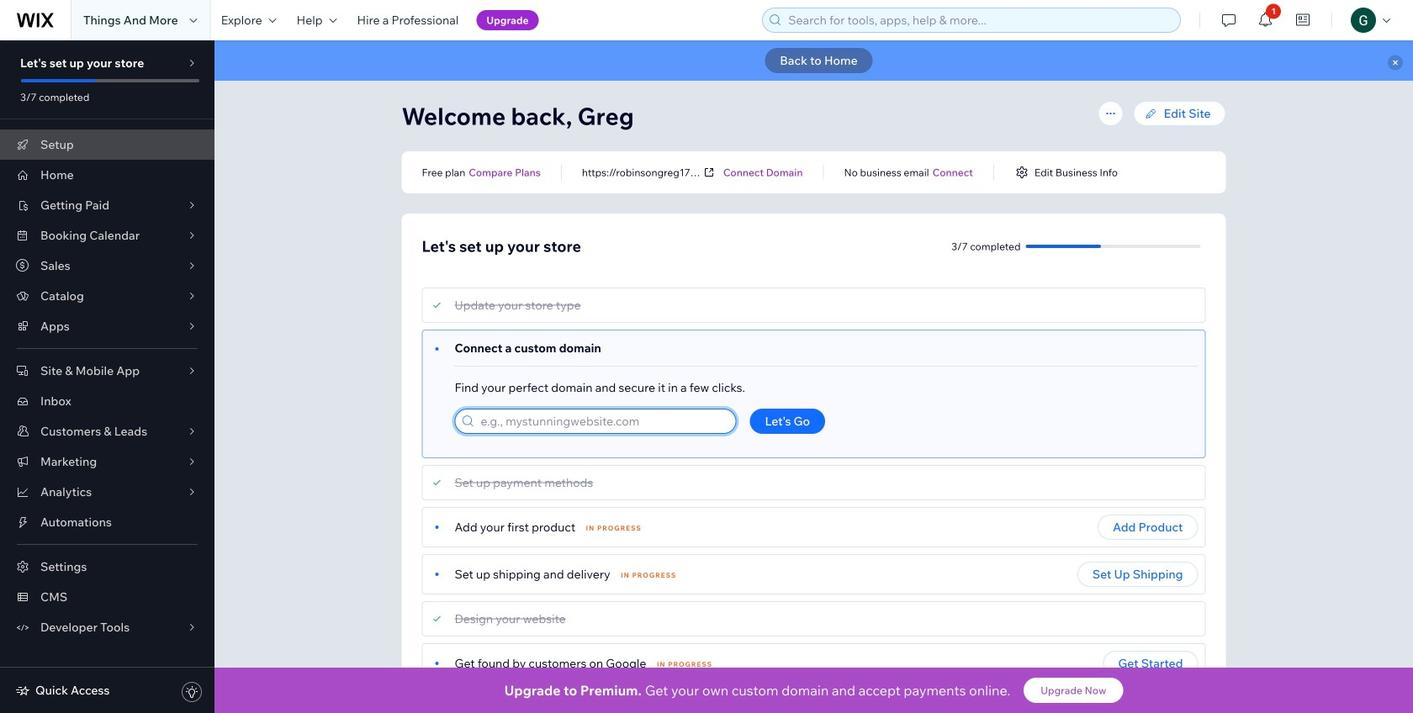 Task type: describe. For each thing, give the bounding box(es) containing it.
Search for tools, apps, help & more... field
[[784, 8, 1176, 32]]

e.g., mystunningwebsite.com field
[[476, 410, 731, 433]]

sidebar element
[[0, 40, 215, 713]]



Task type: vqa. For each thing, say whether or not it's contained in the screenshot.
Sidebar element
yes



Task type: locate. For each thing, give the bounding box(es) containing it.
alert
[[215, 40, 1414, 81]]



